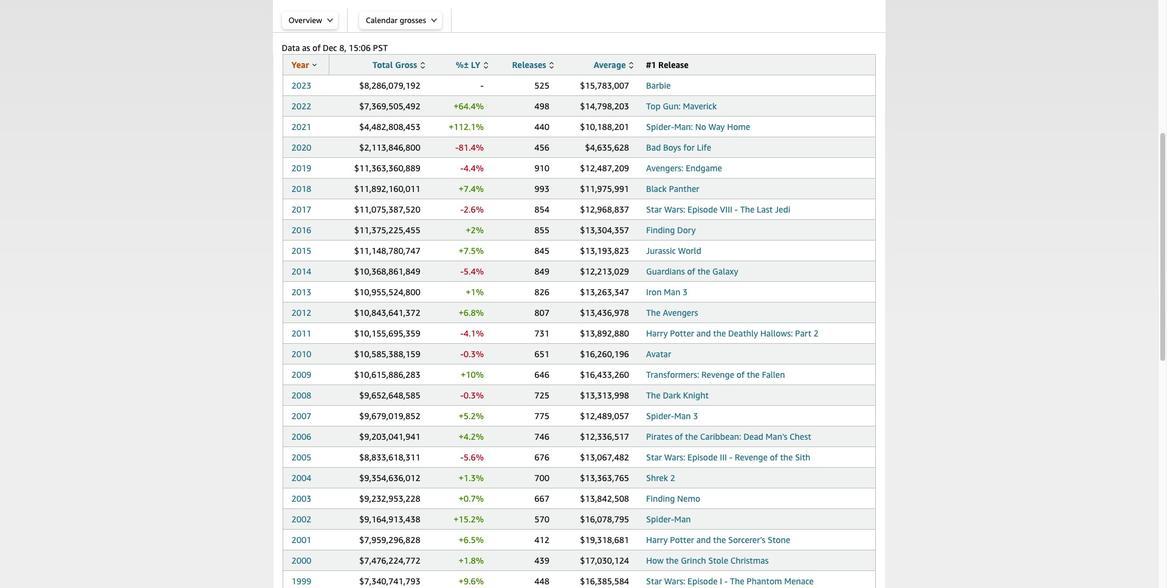 Task type: vqa. For each thing, say whether or not it's contained in the screenshot.


Task type: locate. For each thing, give the bounding box(es) containing it.
man for spider-man
[[675, 515, 691, 525]]

2019 link
[[292, 163, 312, 173]]

+2%
[[466, 225, 484, 235]]

avengers
[[663, 308, 698, 318]]

0 vertical spatial 0.3%
[[464, 349, 484, 359]]

2020
[[292, 142, 312, 153]]

1999 link
[[292, 577, 312, 587]]

star wars: episode iii - revenge of the sith link
[[647, 452, 811, 463]]

harry up avatar "link"
[[647, 328, 668, 339]]

1 episode from the top
[[688, 204, 718, 215]]

galaxy
[[713, 266, 739, 277]]

wars: down grinch
[[665, 577, 686, 587]]

spider-man link
[[647, 515, 691, 525]]

$10,615,886,283
[[354, 370, 421, 380]]

2 right part
[[814, 328, 819, 339]]

star down black
[[647, 204, 662, 215]]

- right i
[[725, 577, 728, 587]]

1 finding from the top
[[647, 225, 675, 235]]

man:
[[675, 122, 693, 132]]

$11,892,160,011
[[354, 184, 421, 194]]

revenge up knight
[[702, 370, 735, 380]]

average
[[594, 60, 626, 70]]

1 vertical spatial wars:
[[665, 452, 686, 463]]

855
[[535, 225, 550, 235]]

episode left i
[[688, 577, 718, 587]]

wars: up shrek 2 'link'
[[665, 452, 686, 463]]

iron
[[647, 287, 662, 297]]

3 spider- from the top
[[647, 515, 675, 525]]

+6.5%
[[459, 535, 484, 546]]

2015 link
[[292, 246, 312, 256]]

1 vertical spatial man
[[675, 411, 691, 421]]

top gun: maverick link
[[647, 101, 717, 111]]

and down avengers
[[697, 328, 711, 339]]

3 up avengers
[[683, 287, 688, 297]]

spider-man 3
[[647, 411, 698, 421]]

- right the viii
[[735, 204, 738, 215]]

2012 link
[[292, 308, 312, 318]]

2001 link
[[292, 535, 312, 546]]

star wars: episode i - the phantom menace link
[[647, 577, 814, 587]]

3 wars: from the top
[[665, 577, 686, 587]]

wars: for star wars: episode iii - revenge of the sith
[[665, 452, 686, 463]]

0.3% down 4.1%
[[464, 349, 484, 359]]

- down ly
[[481, 80, 484, 91]]

0 vertical spatial potter
[[670, 328, 695, 339]]

and up how the grinch stole christmas
[[697, 535, 711, 546]]

for
[[684, 142, 695, 153]]

transformers: revenge of the fallen
[[647, 370, 785, 380]]

$10,585,388,159
[[354, 349, 421, 359]]

2 0.3% from the top
[[464, 390, 484, 401]]

$10,188,201
[[580, 122, 629, 132]]

spider- for spider-man
[[647, 515, 675, 525]]

episode left iii
[[688, 452, 718, 463]]

2 -0.3% from the top
[[461, 390, 484, 401]]

- down +6.8%
[[461, 328, 464, 339]]

1 vertical spatial harry
[[647, 535, 668, 546]]

star down how
[[647, 577, 662, 587]]

1 potter from the top
[[670, 328, 695, 339]]

man's
[[766, 432, 788, 442]]

1 star from the top
[[647, 204, 662, 215]]

1 horizontal spatial 2
[[814, 328, 819, 339]]

%± ly
[[456, 60, 481, 70]]

wars: for star wars: episode i - the phantom menace
[[665, 577, 686, 587]]

+112.1%
[[449, 122, 484, 132]]

spider- down finding nemo link
[[647, 515, 675, 525]]

0 vertical spatial wars:
[[665, 204, 686, 215]]

average link
[[594, 60, 634, 70]]

1 horizontal spatial 3
[[693, 411, 698, 421]]

iii
[[720, 452, 727, 463]]

the left galaxy
[[698, 266, 711, 277]]

man down the "the dark knight" link
[[675, 411, 691, 421]]

2.6%
[[464, 204, 484, 215]]

$11,375,225,455
[[354, 225, 421, 235]]

2009
[[292, 370, 312, 380]]

2 vertical spatial man
[[675, 515, 691, 525]]

2 vertical spatial episode
[[688, 577, 718, 587]]

0 vertical spatial man
[[664, 287, 681, 297]]

sith
[[796, 452, 811, 463]]

2013
[[292, 287, 312, 297]]

of
[[313, 43, 321, 53], [687, 266, 696, 277], [737, 370, 745, 380], [675, 432, 683, 442], [770, 452, 778, 463]]

$12,336,517
[[580, 432, 629, 442]]

3 star from the top
[[647, 577, 662, 587]]

potter up grinch
[[670, 535, 695, 546]]

of right as
[[313, 43, 321, 53]]

avatar link
[[647, 349, 672, 359]]

-0.3% down -4.1%
[[461, 349, 484, 359]]

shrek 2 link
[[647, 473, 676, 484]]

spider- for spider-man: no way home
[[647, 122, 675, 132]]

2 episode from the top
[[688, 452, 718, 463]]

0 vertical spatial episode
[[688, 204, 718, 215]]

the dark knight
[[647, 390, 709, 401]]

revenge
[[702, 370, 735, 380], [735, 452, 768, 463]]

viii
[[720, 204, 733, 215]]

2 right shrek
[[671, 473, 676, 484]]

star up shrek
[[647, 452, 662, 463]]

the dark knight link
[[647, 390, 709, 401]]

year link
[[292, 60, 317, 70], [292, 60, 317, 70]]

finding nemo
[[647, 494, 701, 504]]

finding down shrek 2 'link'
[[647, 494, 675, 504]]

0 vertical spatial -0.3%
[[461, 349, 484, 359]]

avengers: endgame link
[[647, 163, 723, 173]]

the right i
[[730, 577, 745, 587]]

bad boys for life
[[647, 142, 712, 153]]

2 and from the top
[[697, 535, 711, 546]]

dropdown image
[[431, 18, 437, 23]]

0 horizontal spatial 3
[[683, 287, 688, 297]]

guardians of the galaxy
[[647, 266, 739, 277]]

1 spider- from the top
[[647, 122, 675, 132]]

the left dark
[[647, 390, 661, 401]]

finding up jurassic
[[647, 225, 675, 235]]

0.3% down +10%
[[464, 390, 484, 401]]

0 vertical spatial 3
[[683, 287, 688, 297]]

0 vertical spatial and
[[697, 328, 711, 339]]

%±
[[456, 60, 469, 70]]

3 episode from the top
[[688, 577, 718, 587]]

1 vertical spatial 3
[[693, 411, 698, 421]]

the avengers
[[647, 308, 698, 318]]

finding nemo link
[[647, 494, 701, 504]]

and for deathly
[[697, 328, 711, 339]]

2
[[814, 328, 819, 339], [671, 473, 676, 484]]

spider- up bad
[[647, 122, 675, 132]]

#1
[[647, 60, 657, 70]]

1 -0.3% from the top
[[461, 349, 484, 359]]

guardians of the galaxy link
[[647, 266, 739, 277]]

+64.4%
[[454, 101, 484, 111]]

0 horizontal spatial 2
[[671, 473, 676, 484]]

1 vertical spatial episode
[[688, 452, 718, 463]]

2 vertical spatial wars:
[[665, 577, 686, 587]]

2021 link
[[292, 122, 312, 132]]

star for star wars: episode iii - revenge of the sith
[[647, 452, 662, 463]]

- up +1.3%
[[461, 452, 464, 463]]

0 vertical spatial harry
[[647, 328, 668, 339]]

1 vertical spatial potter
[[670, 535, 695, 546]]

potter
[[670, 328, 695, 339], [670, 535, 695, 546]]

panther
[[669, 184, 700, 194]]

2 spider- from the top
[[647, 411, 675, 421]]

sorcerer's
[[729, 535, 766, 546]]

star wars: episode i - the phantom menace
[[647, 577, 814, 587]]

746
[[535, 432, 550, 442]]

$13,892,880
[[580, 328, 629, 339]]

episode left the viii
[[688, 204, 718, 215]]

shrek 2
[[647, 473, 676, 484]]

-0.3% for $10,585,388,159
[[461, 349, 484, 359]]

1 vertical spatial spider-
[[647, 411, 675, 421]]

+6.8%
[[459, 308, 484, 318]]

wars: down black panther link
[[665, 204, 686, 215]]

$10,843,641,372
[[354, 308, 421, 318]]

man down nemo
[[675, 515, 691, 525]]

3 for spider-man 3
[[693, 411, 698, 421]]

2022
[[292, 101, 312, 111]]

0 vertical spatial spider-
[[647, 122, 675, 132]]

1 wars: from the top
[[665, 204, 686, 215]]

2 wars: from the top
[[665, 452, 686, 463]]

1 harry from the top
[[647, 328, 668, 339]]

2020 link
[[292, 142, 312, 153]]

spider- up pirates
[[647, 411, 675, 421]]

1 vertical spatial star
[[647, 452, 662, 463]]

harry
[[647, 328, 668, 339], [647, 535, 668, 546]]

star for star wars: episode viii - the last jedi
[[647, 204, 662, 215]]

$12,489,057
[[580, 411, 629, 421]]

the left deathly
[[714, 328, 726, 339]]

1 vertical spatial finding
[[647, 494, 675, 504]]

transformers: revenge of the fallen link
[[647, 370, 785, 380]]

849
[[535, 266, 550, 277]]

4.1%
[[464, 328, 484, 339]]

top gun: maverick
[[647, 101, 717, 111]]

2 harry from the top
[[647, 535, 668, 546]]

finding for finding dory
[[647, 225, 675, 235]]

2 vertical spatial star
[[647, 577, 662, 587]]

potter for harry potter and the sorcerer's stone
[[670, 535, 695, 546]]

2011
[[292, 328, 312, 339]]

potter down avengers
[[670, 328, 695, 339]]

1 vertical spatial and
[[697, 535, 711, 546]]

3 down knight
[[693, 411, 698, 421]]

2 potter from the top
[[670, 535, 695, 546]]

potter for harry potter and the deathly hallows: part 2
[[670, 328, 695, 339]]

avengers:
[[647, 163, 684, 173]]

2 finding from the top
[[647, 494, 675, 504]]

man right iron
[[664, 287, 681, 297]]

1 vertical spatial 0.3%
[[464, 390, 484, 401]]

1 vertical spatial -0.3%
[[461, 390, 484, 401]]

412
[[535, 535, 550, 546]]

no
[[696, 122, 707, 132]]

episode for viii
[[688, 204, 718, 215]]

1 0.3% from the top
[[464, 349, 484, 359]]

revenge down dead
[[735, 452, 768, 463]]

1 and from the top
[[697, 328, 711, 339]]

$12,213,029
[[580, 266, 629, 277]]

0.3% for $9,652,648,585
[[464, 390, 484, 401]]

2 star from the top
[[647, 452, 662, 463]]

-0.3% down +10%
[[461, 390, 484, 401]]

harry up how
[[647, 535, 668, 546]]

2 vertical spatial spider-
[[647, 515, 675, 525]]

the down iron
[[647, 308, 661, 318]]

man for spider-man 3
[[675, 411, 691, 421]]

1 vertical spatial 2
[[671, 473, 676, 484]]

81.4%
[[459, 142, 484, 153]]

0 vertical spatial star
[[647, 204, 662, 215]]

0 vertical spatial 2
[[814, 328, 819, 339]]

0 vertical spatial finding
[[647, 225, 675, 235]]



Task type: describe. For each thing, give the bounding box(es) containing it.
release
[[659, 60, 689, 70]]

the right how
[[666, 556, 679, 566]]

jurassic world
[[647, 246, 702, 256]]

jurassic world link
[[647, 246, 702, 256]]

2010
[[292, 349, 312, 359]]

nemo
[[678, 494, 701, 504]]

15:06
[[349, 43, 371, 53]]

the left fallen
[[747, 370, 760, 380]]

harry for harry potter and the deathly hallows: part 2
[[647, 328, 668, 339]]

646
[[535, 370, 550, 380]]

2014 link
[[292, 266, 312, 277]]

2006 link
[[292, 432, 312, 442]]

harry for harry potter and the sorcerer's stone
[[647, 535, 668, 546]]

854
[[535, 204, 550, 215]]

how
[[647, 556, 664, 566]]

775
[[535, 411, 550, 421]]

grosses
[[400, 15, 426, 25]]

- down -81.4% at the left top
[[461, 163, 464, 173]]

avatar
[[647, 349, 672, 359]]

jurassic
[[647, 246, 676, 256]]

of down man's
[[770, 452, 778, 463]]

$2,113,846,800
[[359, 142, 421, 153]]

of right pirates
[[675, 432, 683, 442]]

data
[[282, 43, 300, 53]]

$7,340,741,793
[[359, 577, 421, 587]]

the up stole at the right of page
[[714, 535, 726, 546]]

0 vertical spatial revenge
[[702, 370, 735, 380]]

%± ly link
[[456, 60, 488, 70]]

dropdown image
[[327, 18, 333, 23]]

- down +7.4%
[[461, 204, 464, 215]]

0.3% for $10,585,388,159
[[464, 349, 484, 359]]

deathly
[[729, 328, 758, 339]]

home
[[727, 122, 751, 132]]

2014
[[292, 266, 312, 277]]

shrek
[[647, 473, 668, 484]]

4.4%
[[464, 163, 484, 173]]

fallen
[[762, 370, 785, 380]]

448
[[535, 577, 550, 587]]

-0.3% for $9,652,648,585
[[461, 390, 484, 401]]

2008 link
[[292, 390, 312, 401]]

$16,260,196
[[580, 349, 629, 359]]

of down world
[[687, 266, 696, 277]]

+9.6%
[[459, 577, 484, 587]]

wars: for star wars: episode viii - the last jedi
[[665, 204, 686, 215]]

2010 link
[[292, 349, 312, 359]]

calendar grosses
[[366, 15, 426, 25]]

pirates of the caribbean: dead man's chest
[[647, 432, 812, 442]]

2012
[[292, 308, 312, 318]]

$13,304,357
[[580, 225, 629, 235]]

bad
[[647, 142, 661, 153]]

spider-man: no way home
[[647, 122, 751, 132]]

1 vertical spatial revenge
[[735, 452, 768, 463]]

star for star wars: episode i - the phantom menace
[[647, 577, 662, 587]]

2008
[[292, 390, 312, 401]]

- down -4.1%
[[461, 349, 464, 359]]

as
[[302, 43, 310, 53]]

transformers:
[[647, 370, 700, 380]]

+5.2%
[[459, 411, 484, 421]]

2023 link
[[292, 80, 312, 91]]

$9,232,953,228
[[359, 494, 421, 504]]

- down +112.1%
[[456, 142, 459, 153]]

pirates
[[647, 432, 673, 442]]

2001
[[292, 535, 312, 546]]

releases link
[[512, 60, 554, 70]]

and for sorcerer's
[[697, 535, 711, 546]]

guardians
[[647, 266, 685, 277]]

spider-man
[[647, 515, 691, 525]]

- right iii
[[730, 452, 733, 463]]

total gross
[[373, 60, 417, 70]]

life
[[697, 142, 712, 153]]

$11,075,387,520
[[354, 204, 421, 215]]

man for iron man 3
[[664, 287, 681, 297]]

top
[[647, 101, 661, 111]]

2013 link
[[292, 287, 312, 297]]

+10%
[[461, 370, 484, 380]]

5.4%
[[464, 266, 484, 277]]

episode for i
[[688, 577, 718, 587]]

menace
[[785, 577, 814, 587]]

spider- for spider-man 3
[[647, 411, 675, 421]]

black
[[647, 184, 667, 194]]

$8,833,618,311
[[359, 452, 421, 463]]

- down +7.5%
[[461, 266, 464, 277]]

2021
[[292, 122, 312, 132]]

of left fallen
[[737, 370, 745, 380]]

- up the '+5.2%'
[[461, 390, 464, 401]]

harry potter and the deathly hallows: part 2
[[647, 328, 819, 339]]

the left sith at bottom right
[[781, 452, 793, 463]]

826
[[535, 287, 550, 297]]

$12,487,209
[[580, 163, 629, 173]]

440
[[535, 122, 550, 132]]

the down spider-man 3
[[685, 432, 698, 442]]

2002
[[292, 515, 312, 525]]

phantom
[[747, 577, 782, 587]]

spider-man: no way home link
[[647, 122, 751, 132]]

993
[[535, 184, 550, 194]]

releases
[[512, 60, 546, 70]]

439
[[535, 556, 550, 566]]

barbie link
[[647, 80, 671, 91]]

episode for iii
[[688, 452, 718, 463]]

$16,078,795
[[580, 515, 629, 525]]

overview
[[289, 15, 322, 25]]

5.6%
[[464, 452, 484, 463]]

the left last
[[741, 204, 755, 215]]

barbie
[[647, 80, 671, 91]]

$4,482,808,453
[[359, 122, 421, 132]]

dory
[[678, 225, 696, 235]]

endgame
[[686, 163, 723, 173]]

2004
[[292, 473, 312, 484]]

$11,148,780,747
[[354, 246, 421, 256]]

3 for iron man 3
[[683, 287, 688, 297]]

845
[[535, 246, 550, 256]]

+1.3%
[[459, 473, 484, 484]]

finding for finding nemo
[[647, 494, 675, 504]]

570
[[535, 515, 550, 525]]

910
[[535, 163, 550, 173]]

$16,433,260
[[580, 370, 629, 380]]

-5.4%
[[461, 266, 484, 277]]

$7,369,505,492
[[359, 101, 421, 111]]

finding dory
[[647, 225, 696, 235]]



